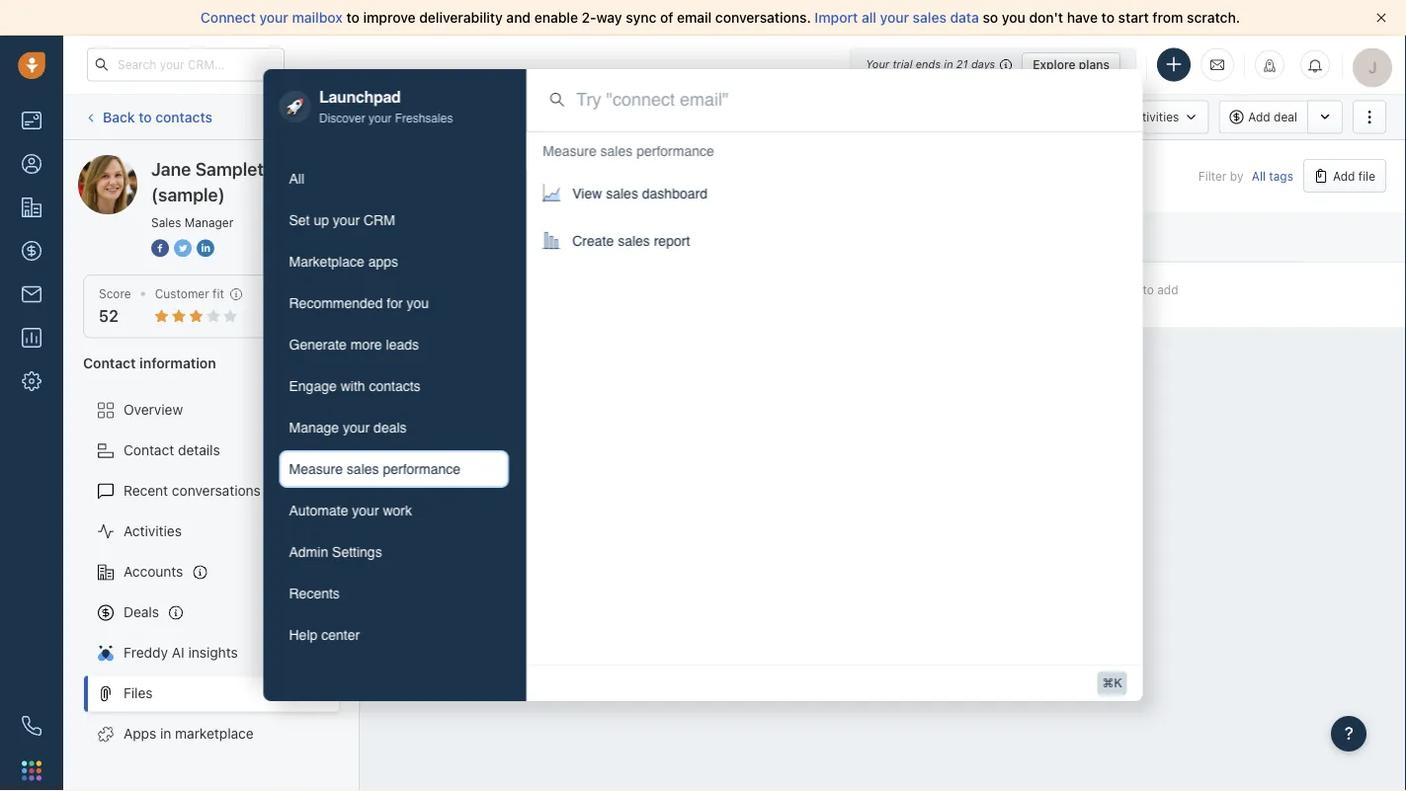 Task type: locate. For each thing, give the bounding box(es) containing it.
all up 'set'
[[289, 171, 304, 187]]

freshworks switcher image
[[22, 761, 42, 781]]

sales left activities
[[1096, 110, 1126, 124]]

automate
[[289, 503, 348, 519]]

Search your CRM... text field
[[87, 48, 285, 82]]

create sales report
[[572, 233, 690, 249]]

way
[[596, 9, 622, 26]]

sales up facebook circled "icon"
[[151, 215, 181, 229]]

1 vertical spatial sales
[[151, 215, 181, 229]]

1 vertical spatial contacts
[[369, 379, 421, 394]]

don't
[[1029, 9, 1063, 26]]

so
[[983, 9, 998, 26]]

measure sales performance heading inside list of options list box
[[543, 141, 714, 161]]

to right files
[[535, 286, 547, 300]]

contacts?
[[550, 286, 606, 300]]

sales
[[913, 9, 947, 26], [600, 143, 633, 159], [600, 143, 633, 159], [606, 186, 638, 201], [618, 233, 650, 249], [347, 462, 379, 477]]

measure sales performance inside measure sales performance button
[[289, 462, 461, 477]]

call button
[[682, 100, 742, 134]]

manage your deals
[[289, 420, 407, 436]]

in
[[944, 58, 953, 71], [160, 726, 171, 742]]

52
[[99, 307, 118, 326]]

contact up recent
[[124, 442, 174, 459]]

data
[[950, 9, 979, 26]]

sales activities
[[1096, 110, 1179, 124]]

automate your work
[[289, 503, 412, 519]]

you inside recommended for you button
[[407, 296, 429, 311]]

contacts inside button
[[369, 379, 421, 394]]

linkedin circled image
[[197, 237, 214, 258]]

measure inside heading
[[543, 143, 597, 159]]

sales inside button
[[347, 462, 379, 477]]

contact down 52
[[83, 355, 136, 371]]

add left the deal
[[1248, 110, 1271, 124]]

1 horizontal spatial all
[[1252, 169, 1266, 183]]

freddy
[[124, 645, 168, 661]]

all right by
[[1252, 169, 1266, 183]]

contacts for back to contacts
[[155, 108, 212, 125]]

measure sales performance heading
[[543, 141, 714, 161], [543, 141, 714, 161]]

0 vertical spatial click
[[753, 110, 780, 124]]

all
[[1252, 169, 1266, 183], [289, 171, 304, 187]]

your down launchpad
[[369, 112, 392, 126]]

in right apps
[[160, 726, 171, 742]]

back to contacts
[[103, 108, 212, 125]]

you right so
[[1002, 9, 1026, 26]]

your inside launchpad discover your freshsales
[[369, 112, 392, 126]]

settings
[[332, 545, 382, 560]]

1 vertical spatial contact
[[124, 442, 174, 459]]

performance inside button
[[383, 462, 461, 477]]

marketplace
[[289, 254, 364, 270]]

0 horizontal spatial click
[[753, 110, 780, 124]]

1 vertical spatial add
[[1333, 169, 1355, 183]]

click right available. on the top
[[753, 110, 780, 124]]

conversations.
[[715, 9, 811, 26]]

from
[[1153, 9, 1183, 26]]

measure for measure sales performance button at bottom left
[[289, 462, 343, 477]]

connect
[[201, 9, 256, 26]]

to right how
[[454, 286, 465, 300]]

to left start
[[1101, 9, 1115, 26]]

recent
[[124, 483, 168, 499]]

phone element
[[12, 707, 51, 746]]

0 vertical spatial in
[[944, 58, 953, 71]]

1 horizontal spatial add
[[1333, 169, 1355, 183]]

measure
[[543, 143, 597, 159], [543, 143, 597, 159], [289, 462, 343, 477]]

contact
[[83, 355, 136, 371], [124, 442, 174, 459]]

1 horizontal spatial in
[[944, 58, 953, 71]]

to right back
[[139, 108, 152, 125]]

1 horizontal spatial sales
[[1096, 110, 1126, 124]]

performance inside heading
[[637, 143, 714, 159]]

click
[[753, 110, 780, 124], [1112, 283, 1139, 296]]

in left the 21
[[944, 58, 953, 71]]

0 horizontal spatial sales
[[151, 215, 181, 229]]

apps
[[124, 726, 156, 742]]

view
[[572, 186, 602, 201]]

0 vertical spatial sales
[[1096, 110, 1126, 124]]

performance for list of options list box
[[637, 143, 714, 159]]

you right for
[[407, 296, 429, 311]]

launchpad discover your freshsales
[[319, 87, 453, 126]]

(sample)
[[151, 184, 225, 205]]

connect your mailbox to improve deliverability and enable 2-way sync of email conversations. import all your sales data so you don't have to start from scratch.
[[201, 9, 1240, 26]]

ends
[[916, 58, 941, 71]]

contacts down generate more leads button
[[369, 379, 421, 394]]

contact information
[[83, 355, 216, 371]]

engage
[[289, 379, 337, 394]]

dashboard
[[642, 186, 707, 201]]

manager
[[185, 215, 233, 229]]

your
[[259, 9, 288, 26], [880, 9, 909, 26], [369, 112, 392, 126], [333, 213, 360, 228], [343, 420, 370, 436], [352, 503, 379, 519]]

21
[[956, 58, 968, 71]]

marketplace
[[175, 726, 254, 742]]

add for add file
[[1333, 169, 1355, 183]]

up
[[314, 213, 329, 228]]

set up your crm button
[[279, 202, 509, 239]]

your left work
[[352, 503, 379, 519]]

all tags link
[[1252, 169, 1293, 183]]

deliverability
[[419, 9, 503, 26]]

back
[[103, 108, 135, 125]]

enable
[[534, 9, 578, 26]]

attach
[[468, 286, 505, 300]]

create
[[572, 233, 614, 249]]

1 vertical spatial you
[[407, 296, 429, 311]]

0 horizontal spatial in
[[160, 726, 171, 742]]

⌘ k
[[1102, 677, 1122, 690]]

0 horizontal spatial you
[[407, 296, 429, 311]]

help
[[289, 628, 317, 643]]

0 horizontal spatial add
[[1248, 110, 1271, 124]]

tab list containing all
[[279, 160, 509, 654]]

score
[[99, 287, 131, 301]]

engage with contacts button
[[279, 368, 509, 405]]

0 vertical spatial you
[[1002, 9, 1026, 26]]

measure sales performance inside list of options list box
[[543, 143, 714, 159]]

click left add
[[1112, 283, 1139, 296]]

1 horizontal spatial contacts
[[369, 379, 421, 394]]

tab list
[[279, 160, 509, 654]]

more
[[351, 337, 382, 353]]

updates
[[647, 110, 694, 124]]

your left deals
[[343, 420, 370, 436]]

add
[[1157, 283, 1178, 296]]

customer
[[155, 287, 209, 301]]

sales activities button
[[1066, 100, 1219, 134], [1066, 100, 1209, 134]]

measure inside button
[[289, 462, 343, 477]]

0 vertical spatial add
[[1248, 110, 1271, 124]]

available.
[[697, 110, 749, 124]]

to left refresh.
[[783, 110, 795, 124]]

email button
[[602, 100, 672, 134]]

recents
[[289, 586, 340, 602]]

add
[[1248, 110, 1271, 124], [1333, 169, 1355, 183]]

contacts down search your crm... text field
[[155, 108, 212, 125]]

add left 'file'
[[1333, 169, 1355, 183]]

admin settings
[[289, 545, 382, 560]]

0 vertical spatial contacts
[[155, 108, 212, 125]]

sales inside heading
[[600, 143, 633, 159]]

how
[[425, 286, 450, 300]]

updates available. click to refresh. link
[[618, 98, 851, 135]]

deals
[[374, 420, 407, 436]]

center
[[321, 628, 360, 643]]

accounts
[[124, 564, 183, 580]]

list of options list box
[[527, 131, 1143, 265]]

how to attach files to contacts?
[[425, 286, 606, 300]]

0 vertical spatial contact
[[83, 355, 136, 371]]

freddy ai insights
[[124, 645, 238, 661]]

contacts for engage with contacts
[[369, 379, 421, 394]]

help center button
[[279, 617, 509, 654]]

with
[[341, 379, 365, 394]]

files
[[508, 286, 532, 300]]

trial
[[893, 58, 913, 71]]

add deal
[[1248, 110, 1297, 124]]

1 horizontal spatial click
[[1112, 283, 1139, 296]]

you
[[1002, 9, 1026, 26], [407, 296, 429, 311]]

0 horizontal spatial contacts
[[155, 108, 212, 125]]

0 horizontal spatial all
[[289, 171, 304, 187]]



Task type: vqa. For each thing, say whether or not it's contained in the screenshot.
views within "button"
no



Task type: describe. For each thing, give the bounding box(es) containing it.
apps in marketplace
[[124, 726, 254, 742]]

file
[[1359, 169, 1376, 183]]

recent conversations
[[124, 483, 261, 499]]

contact for contact information
[[83, 355, 136, 371]]

click to add
[[1112, 283, 1178, 296]]

mng settings image
[[320, 358, 334, 372]]

explore plans
[[1033, 57, 1110, 71]]

mailbox
[[292, 9, 343, 26]]

manage your deals button
[[279, 409, 509, 447]]

work
[[383, 503, 412, 519]]

add for add deal
[[1248, 110, 1271, 124]]

measure for list of options list box
[[543, 143, 597, 159]]

jane sampleton (sample)
[[151, 158, 285, 205]]

email
[[631, 110, 661, 124]]

report
[[654, 233, 690, 249]]

of
[[660, 9, 673, 26]]

1 vertical spatial in
[[160, 726, 171, 742]]

sales for sales manager
[[151, 215, 181, 229]]

1 vertical spatial click
[[1112, 283, 1139, 296]]

updates available. click to refresh.
[[647, 110, 841, 124]]

score 52
[[99, 287, 131, 326]]

engage with contacts
[[289, 379, 421, 394]]

and
[[506, 9, 531, 26]]

have
[[1067, 9, 1098, 26]]

import
[[815, 9, 858, 26]]

press-command-k-to-open-and-close element
[[1097, 672, 1127, 695]]

files
[[124, 685, 153, 702]]

sales manager
[[151, 215, 233, 229]]

insights
[[188, 645, 238, 661]]

improve
[[363, 9, 416, 26]]

explore plans link
[[1022, 52, 1121, 76]]

freshsales
[[395, 112, 453, 126]]

close image
[[1377, 13, 1386, 23]]

performance for measure sales performance button at bottom left
[[383, 462, 461, 477]]

email
[[677, 9, 712, 26]]

recommended for you button
[[279, 285, 509, 322]]

start
[[1118, 9, 1149, 26]]

information
[[139, 355, 216, 371]]

filter by all tags
[[1199, 169, 1293, 183]]

all
[[862, 9, 876, 26]]

all inside button
[[289, 171, 304, 187]]

sales for sales activities
[[1096, 110, 1126, 124]]

owner
[[693, 232, 732, 243]]

contact for contact details
[[124, 442, 174, 459]]

Try "connect email" field
[[576, 87, 1119, 112]]

crm
[[364, 213, 395, 228]]

your left mailbox
[[259, 9, 288, 26]]

twitter circled image
[[174, 237, 192, 258]]

call
[[712, 110, 733, 124]]

call link
[[682, 100, 742, 134]]

import all your sales data link
[[815, 9, 983, 26]]

measure sales performance for measure sales performance button at bottom left
[[289, 462, 461, 477]]

measure sales performance for list of options list box
[[543, 143, 714, 159]]

phone image
[[22, 716, 42, 736]]

admin settings button
[[279, 534, 509, 571]]

sampleton
[[195, 158, 285, 179]]

conversations
[[172, 483, 261, 499]]

set
[[289, 213, 310, 228]]

generate
[[289, 337, 347, 353]]

automate your work button
[[279, 492, 509, 530]]

fit
[[213, 287, 224, 301]]

help center
[[289, 628, 360, 643]]

discover
[[319, 112, 365, 126]]

activities
[[124, 523, 182, 540]]

your right up on the left
[[333, 213, 360, 228]]

marketplace apps button
[[279, 243, 509, 281]]

scratch.
[[1187, 9, 1240, 26]]

tags
[[1269, 169, 1293, 183]]

explore
[[1033, 57, 1076, 71]]

measure sales performance button
[[279, 451, 509, 488]]

apps
[[368, 254, 398, 270]]

2-
[[582, 9, 596, 26]]

plans
[[1079, 57, 1110, 71]]

your
[[866, 58, 890, 71]]

customer fit
[[155, 287, 224, 301]]

deals
[[124, 604, 159, 621]]

recommended
[[289, 296, 383, 311]]

ai
[[172, 645, 184, 661]]

to right mailbox
[[346, 9, 360, 26]]

connect your mailbox link
[[201, 9, 346, 26]]

name
[[379, 232, 410, 243]]

manage
[[289, 420, 339, 436]]

email image
[[1211, 57, 1224, 73]]

your right all
[[880, 9, 909, 26]]

by
[[1230, 169, 1244, 183]]

52 button
[[99, 307, 118, 326]]

your trial ends in 21 days
[[866, 58, 995, 71]]

days
[[971, 58, 995, 71]]

overview
[[124, 402, 183, 418]]

1 horizontal spatial you
[[1002, 9, 1026, 26]]

facebook circled image
[[151, 237, 169, 258]]

details
[[178, 442, 220, 459]]

for
[[387, 296, 403, 311]]

refresh.
[[798, 110, 841, 124]]

to left add
[[1143, 283, 1154, 296]]

how to attach files to contacts? link
[[425, 284, 606, 305]]

⌘
[[1102, 677, 1114, 690]]



